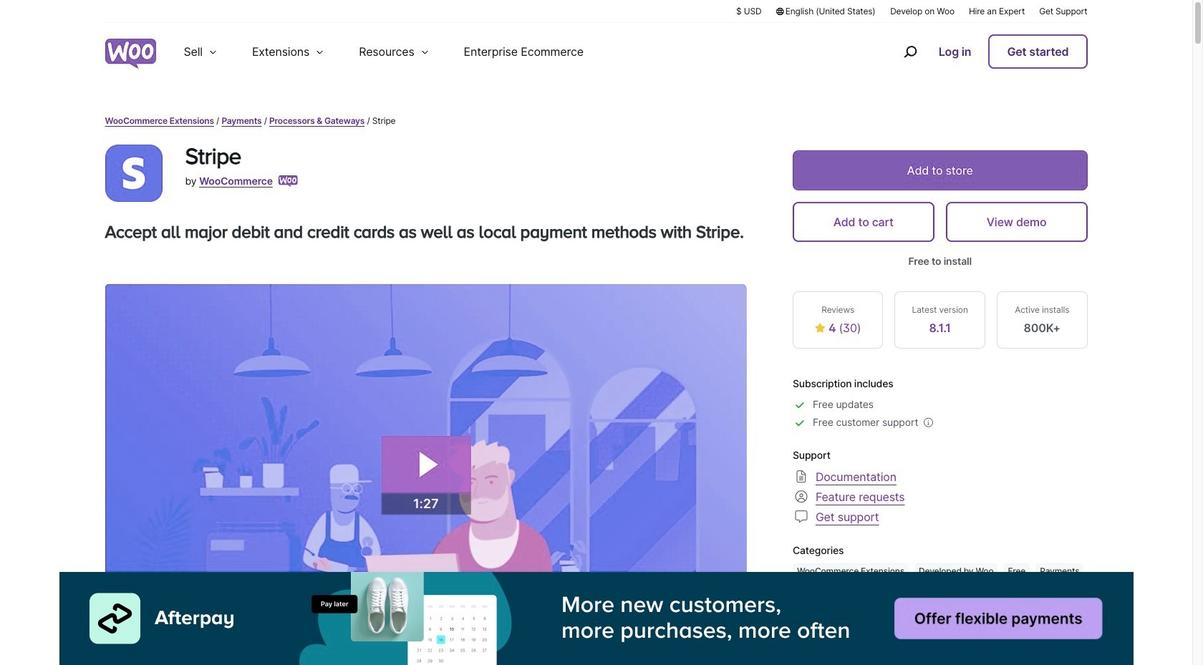 Task type: locate. For each thing, give the bounding box(es) containing it.
product icon image
[[105, 145, 162, 202]]

developed by woocommerce image
[[278, 175, 298, 187]]

message image
[[793, 508, 810, 525]]

service navigation menu element
[[873, 28, 1087, 75]]

file lines image
[[793, 468, 810, 485]]



Task type: describe. For each thing, give the bounding box(es) containing it.
circle user image
[[793, 488, 810, 505]]

search image
[[899, 40, 921, 63]]

breadcrumb element
[[105, 115, 1087, 127]]

circle info image
[[848, 619, 862, 633]]



Task type: vqa. For each thing, say whether or not it's contained in the screenshot.
circle info icon
yes



